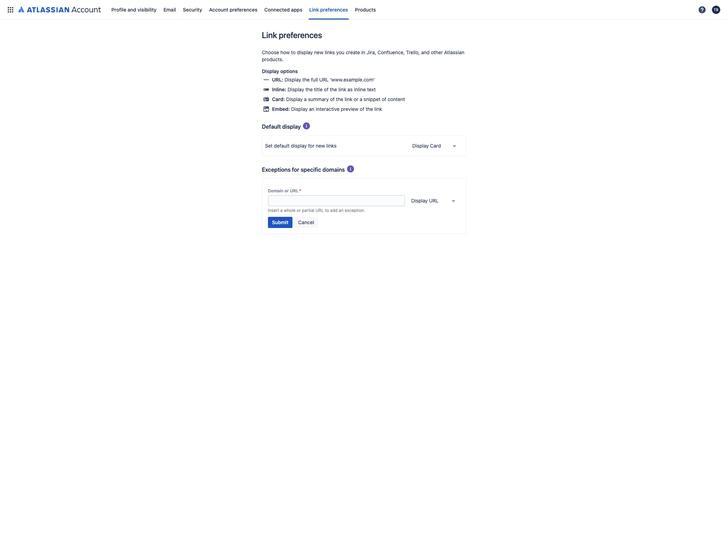 Task type: describe. For each thing, give the bounding box(es) containing it.
1 vertical spatial to
[[325, 208, 329, 213]]

the down snippet
[[366, 106, 373, 112]]

display up url:
[[262, 68, 279, 74]]

you
[[337, 49, 345, 55]]

link preferences inside "manage profile menu" element
[[310, 6, 348, 12]]

how
[[281, 49, 290, 55]]

add
[[330, 208, 338, 213]]

products
[[355, 6, 376, 12]]

insert a whole or partial url to add an exception.
[[268, 208, 366, 213]]

cancel
[[298, 220, 314, 226]]

specific
[[301, 167, 321, 173]]

display options
[[262, 68, 298, 74]]

account preferences link
[[207, 4, 260, 15]]

content
[[388, 96, 405, 102]]

display right card:
[[286, 96, 303, 102]]

full
[[311, 77, 318, 83]]

of right preview
[[360, 106, 365, 112]]

set
[[265, 143, 273, 149]]

card
[[430, 143, 441, 149]]

options
[[281, 68, 298, 74]]

insert
[[268, 208, 279, 213]]

the up card: display a summary of the link or a snippet of content
[[330, 86, 337, 92]]

the left full
[[303, 77, 310, 83]]

1 horizontal spatial a
[[304, 96, 307, 102]]

domains
[[323, 167, 345, 173]]

set default display for new links
[[265, 143, 337, 149]]

card: display a summary of the link or a snippet of content
[[272, 96, 405, 102]]

and inside choose how to display new links you create in jira, confluence, trello, and other atlassian products.
[[422, 49, 430, 55]]

exception.
[[345, 208, 366, 213]]

banner containing profile and visibility
[[0, 0, 729, 20]]

text
[[368, 86, 376, 92]]

of right snippet
[[382, 96, 387, 102]]

snippet
[[364, 96, 381, 102]]

1 vertical spatial link
[[262, 30, 277, 40]]

open image
[[450, 142, 459, 150]]

of up interactive at the left
[[330, 96, 335, 102]]

atlassian
[[445, 49, 465, 55]]

other
[[431, 49, 443, 55]]

profile and visibility link
[[109, 4, 159, 15]]

url: display the full url 'www.example.com'
[[272, 77, 375, 83]]

preferences for link preferences link
[[320, 6, 348, 12]]

visibility
[[138, 6, 157, 12]]

1 vertical spatial link preferences
[[262, 30, 322, 40]]

embed:
[[272, 106, 290, 112]]

1 horizontal spatial or
[[297, 208, 301, 213]]

1 vertical spatial an
[[339, 208, 344, 213]]

create
[[346, 49, 360, 55]]

email
[[164, 6, 176, 12]]

display up info inline message image
[[291, 106, 308, 112]]

card:
[[272, 96, 285, 102]]

products.
[[262, 56, 284, 62]]

0 horizontal spatial for
[[292, 167, 300, 173]]

2 vertical spatial display
[[291, 143, 307, 149]]

new for display
[[314, 49, 324, 55]]

choose
[[262, 49, 279, 55]]

profile and visibility
[[111, 6, 157, 12]]

display down "options"
[[285, 77, 301, 83]]

preferences for account preferences link
[[230, 6, 258, 12]]

partial
[[302, 208, 315, 213]]

0 horizontal spatial an
[[309, 106, 315, 112]]

account image
[[713, 5, 721, 14]]

inline: display the title of the link as inline text
[[272, 86, 376, 92]]

as
[[348, 86, 353, 92]]

interactive
[[316, 106, 340, 112]]

security link
[[181, 4, 204, 15]]

new for for
[[316, 143, 325, 149]]

manage profile menu element
[[4, 0, 696, 19]]

the left the title
[[306, 86, 313, 92]]

products link
[[353, 4, 378, 15]]

display right inline:
[[288, 86, 304, 92]]



Task type: vqa. For each thing, say whether or not it's contained in the screenshot.
left Privacy
no



Task type: locate. For each thing, give the bounding box(es) containing it.
cancel button
[[294, 217, 319, 228]]

and
[[128, 6, 136, 12], [422, 49, 430, 55]]

link inside "manage profile menu" element
[[310, 6, 319, 12]]

0 vertical spatial links
[[325, 49, 335, 55]]

link preferences
[[310, 6, 348, 12], [262, 30, 322, 40]]

links
[[325, 49, 335, 55], [327, 143, 337, 149]]

of right the title
[[324, 86, 329, 92]]

1 horizontal spatial and
[[422, 49, 430, 55]]

links for for
[[327, 143, 337, 149]]

0 vertical spatial link
[[310, 6, 319, 12]]

a right insert
[[281, 208, 283, 213]]

0 vertical spatial for
[[308, 143, 315, 149]]

new
[[314, 49, 324, 55], [316, 143, 325, 149]]

account preferences
[[209, 6, 258, 12]]

2 horizontal spatial a
[[360, 96, 363, 102]]

confluence,
[[378, 49, 405, 55]]

link
[[339, 86, 346, 92], [345, 96, 353, 102], [375, 106, 382, 112]]

url:
[[272, 77, 284, 83]]

0 vertical spatial and
[[128, 6, 136, 12]]

1 vertical spatial new
[[316, 143, 325, 149]]

link
[[310, 6, 319, 12], [262, 30, 277, 40]]

email link
[[162, 4, 178, 15]]

0 horizontal spatial and
[[128, 6, 136, 12]]

to right how
[[291, 49, 296, 55]]

0 vertical spatial display
[[297, 49, 313, 55]]

0 vertical spatial link
[[339, 86, 346, 92]]

inline:
[[272, 86, 287, 92]]

to inside choose how to display new links you create in jira, confluence, trello, and other atlassian products.
[[291, 49, 296, 55]]

link for as
[[339, 86, 346, 92]]

0 horizontal spatial to
[[291, 49, 296, 55]]

apps
[[291, 6, 303, 12]]

0 horizontal spatial or
[[285, 188, 289, 194]]

info inline message image
[[302, 122, 311, 130]]

display left open image
[[412, 198, 428, 204]]

'www.example.com'
[[330, 77, 375, 83]]

preferences left products
[[320, 6, 348, 12]]

link preferences link
[[307, 4, 350, 15]]

new inside choose how to display new links you create in jira, confluence, trello, and other atlassian products.
[[314, 49, 324, 55]]

for left specific
[[292, 167, 300, 173]]

1 horizontal spatial to
[[325, 208, 329, 213]]

0 vertical spatial an
[[309, 106, 315, 112]]

submit
[[272, 220, 289, 226]]

0 horizontal spatial a
[[281, 208, 283, 213]]

title
[[314, 86, 323, 92]]

default display
[[262, 123, 301, 130]]

default
[[262, 123, 281, 130]]

url right partial
[[316, 208, 324, 213]]

jira,
[[367, 49, 377, 55]]

None field
[[269, 196, 405, 206]]

a down inline
[[360, 96, 363, 102]]

and right "profile"
[[128, 6, 136, 12]]

link right apps
[[310, 6, 319, 12]]

url
[[320, 77, 329, 83], [290, 188, 299, 194], [429, 198, 439, 204], [316, 208, 324, 213]]

*
[[299, 188, 301, 194]]

display
[[297, 49, 313, 55], [282, 123, 301, 130], [291, 143, 307, 149]]

link left as
[[339, 86, 346, 92]]

link up the choose
[[262, 30, 277, 40]]

new up specific
[[316, 143, 325, 149]]

domain
[[268, 188, 284, 194]]

new left you
[[314, 49, 324, 55]]

display card
[[413, 143, 441, 149]]

0 horizontal spatial link
[[262, 30, 277, 40]]

link preferences up how
[[262, 30, 322, 40]]

0 vertical spatial or
[[354, 96, 359, 102]]

2 horizontal spatial or
[[354, 96, 359, 102]]

0 vertical spatial new
[[314, 49, 324, 55]]

info inline message image
[[347, 165, 355, 173]]

trello,
[[406, 49, 420, 55]]

display right default
[[291, 143, 307, 149]]

link for or
[[345, 96, 353, 102]]

to
[[291, 49, 296, 55], [325, 208, 329, 213]]

the
[[303, 77, 310, 83], [306, 86, 313, 92], [330, 86, 337, 92], [336, 96, 344, 102], [366, 106, 373, 112]]

or
[[354, 96, 359, 102], [285, 188, 289, 194], [297, 208, 301, 213]]

links inside choose how to display new links you create in jira, confluence, trello, and other atlassian products.
[[325, 49, 335, 55]]

an down summary
[[309, 106, 315, 112]]

or right whole
[[297, 208, 301, 213]]

display left 'card'
[[413, 143, 429, 149]]

and inside "manage profile menu" element
[[128, 6, 136, 12]]

embed: display an interactive preview of the link
[[272, 106, 382, 112]]

summary
[[308, 96, 329, 102]]

and left other
[[422, 49, 430, 55]]

preferences right account
[[230, 6, 258, 12]]

url left *
[[290, 188, 299, 194]]

connected apps link
[[263, 4, 305, 15]]

choose how to display new links you create in jira, confluence, trello, and other atlassian products.
[[262, 49, 465, 62]]

switch to... image
[[6, 5, 15, 14]]

0 vertical spatial link preferences
[[310, 6, 348, 12]]

default
[[274, 143, 290, 149]]

2 vertical spatial or
[[297, 208, 301, 213]]

display right how
[[297, 49, 313, 55]]

for down info inline message image
[[308, 143, 315, 149]]

exceptions for specific domains
[[262, 167, 345, 173]]

1 horizontal spatial link
[[310, 6, 319, 12]]

profile
[[111, 6, 126, 12]]

preferences up how
[[279, 30, 322, 40]]

links up domains
[[327, 143, 337, 149]]

preferences
[[230, 6, 258, 12], [320, 6, 348, 12], [279, 30, 322, 40]]

submit button
[[268, 217, 293, 228]]

of
[[324, 86, 329, 92], [330, 96, 335, 102], [382, 96, 387, 102], [360, 106, 365, 112]]

0 vertical spatial to
[[291, 49, 296, 55]]

or right domain
[[285, 188, 289, 194]]

1 horizontal spatial an
[[339, 208, 344, 213]]

1 vertical spatial and
[[422, 49, 430, 55]]

preview
[[341, 106, 359, 112]]

1 vertical spatial display
[[282, 123, 301, 130]]

a left summary
[[304, 96, 307, 102]]

open image
[[449, 197, 458, 205]]

1 vertical spatial or
[[285, 188, 289, 194]]

1 vertical spatial for
[[292, 167, 300, 173]]

connected apps
[[265, 6, 303, 12]]

inline
[[354, 86, 366, 92]]

help image
[[699, 5, 707, 14]]

whole
[[284, 208, 296, 213]]

an right add
[[339, 208, 344, 213]]

url right full
[[320, 77, 329, 83]]

1 vertical spatial links
[[327, 143, 337, 149]]

link preferences right apps
[[310, 6, 348, 12]]

banner
[[0, 0, 729, 20]]

a
[[304, 96, 307, 102], [360, 96, 363, 102], [281, 208, 283, 213]]

in
[[362, 49, 366, 55]]

an
[[309, 106, 315, 112], [339, 208, 344, 213]]

exceptions
[[262, 167, 291, 173]]

links for display
[[325, 49, 335, 55]]

2 vertical spatial link
[[375, 106, 382, 112]]

or down inline
[[354, 96, 359, 102]]

display
[[262, 68, 279, 74], [285, 77, 301, 83], [288, 86, 304, 92], [286, 96, 303, 102], [291, 106, 308, 112], [413, 143, 429, 149], [412, 198, 428, 204]]

security
[[183, 6, 202, 12]]

domain or url *
[[268, 188, 301, 194]]

display inside choose how to display new links you create in jira, confluence, trello, and other atlassian products.
[[297, 49, 313, 55]]

display left info inline message image
[[282, 123, 301, 130]]

for
[[308, 143, 315, 149], [292, 167, 300, 173]]

1 horizontal spatial for
[[308, 143, 315, 149]]

links left you
[[325, 49, 335, 55]]

display url
[[412, 198, 439, 204]]

link up preview
[[345, 96, 353, 102]]

1 vertical spatial link
[[345, 96, 353, 102]]

connected
[[265, 6, 290, 12]]

the up preview
[[336, 96, 344, 102]]

url left open image
[[429, 198, 439, 204]]

account
[[209, 6, 229, 12]]

to left add
[[325, 208, 329, 213]]

link down snippet
[[375, 106, 382, 112]]



